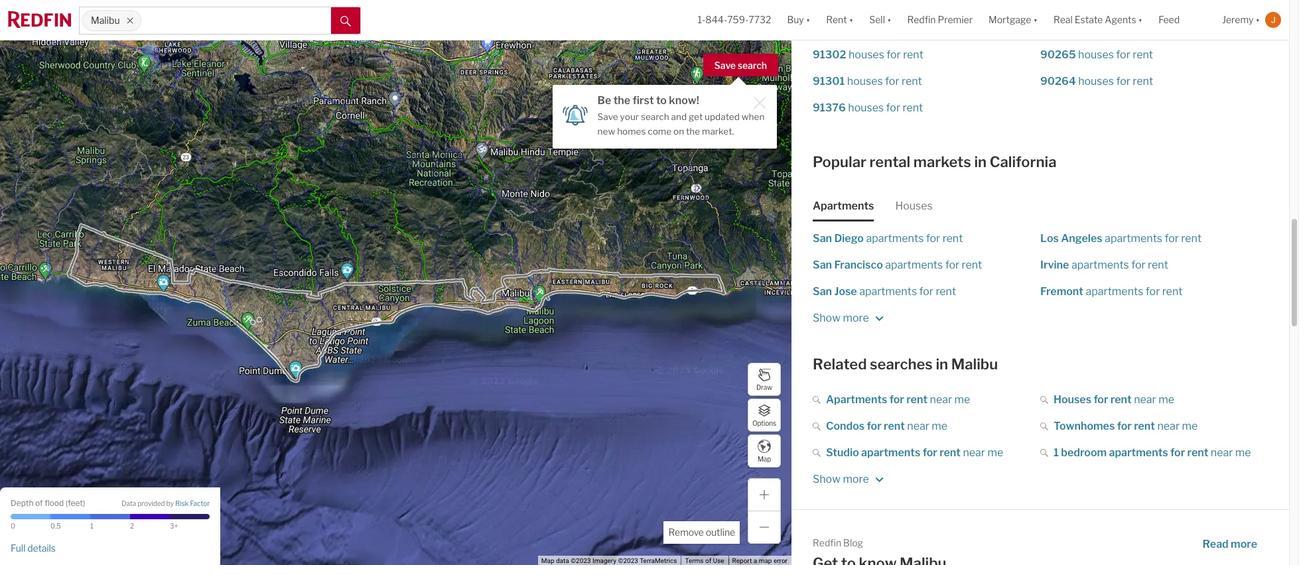 Task type: vqa. For each thing, say whether or not it's contained in the screenshot.
bedroom
yes



Task type: describe. For each thing, give the bounding box(es) containing it.
91376 houses for rent
[[813, 102, 924, 114]]

save for save your search and get updated when new homes come on the market.
[[598, 112, 619, 122]]

zip codes
[[913, 16, 963, 29]]

map button
[[748, 435, 781, 468]]

feet
[[68, 498, 83, 508]]

844-
[[706, 14, 728, 25]]

apartments down san francisco apartments for rent
[[860, 285, 918, 298]]

data
[[556, 558, 569, 565]]

fremont apartments for rent
[[1041, 285, 1183, 298]]

and
[[672, 112, 687, 122]]

houses for 91302
[[849, 48, 885, 61]]

90264 houses for rent
[[1041, 75, 1154, 88]]

90265
[[1041, 48, 1077, 61]]

diego
[[835, 232, 864, 245]]

san for san jose
[[813, 285, 833, 298]]

rent ▾ button
[[819, 0, 862, 40]]

90264
[[1041, 75, 1077, 88]]

redfin premier button
[[900, 0, 981, 40]]

mortgage ▾ button
[[989, 0, 1038, 40]]

angeles
[[1062, 232, 1103, 245]]

irvine
[[1041, 259, 1070, 272]]

first
[[633, 94, 654, 107]]

1 vertical spatial malibu
[[952, 356, 999, 373]]

3+
[[170, 522, 178, 530]]

risk
[[175, 500, 189, 508]]

be
[[598, 94, 612, 107]]

redfin for redfin premier
[[908, 14, 936, 25]]

redfin premier
[[908, 14, 973, 25]]

premier
[[938, 14, 973, 25]]

neighborhoods
[[813, 16, 890, 29]]

save search
[[715, 60, 767, 71]]

read
[[1203, 538, 1229, 551]]

markets
[[914, 153, 972, 171]]

remove outline
[[669, 527, 736, 538]]

error
[[774, 558, 788, 565]]

houses for houses for rent near me
[[1054, 394, 1092, 406]]

report
[[733, 558, 752, 565]]

a
[[754, 558, 758, 565]]

condos
[[827, 420, 865, 433]]

buy ▾
[[788, 14, 811, 25]]

studio
[[827, 447, 860, 459]]

full
[[11, 543, 25, 554]]

codes
[[931, 16, 963, 29]]

california
[[990, 153, 1057, 171]]

feed button
[[1151, 0, 1215, 40]]

terms
[[685, 558, 704, 565]]

blog
[[844, 538, 864, 549]]

houses for 91376
[[849, 102, 884, 114]]

sell
[[870, 14, 886, 25]]

neighborhoods element
[[813, 5, 890, 38]]

irvine apartments for rent
[[1041, 259, 1169, 272]]

houses for rent near me
[[1054, 394, 1175, 406]]

0
[[11, 522, 15, 530]]

zip codes element
[[913, 5, 963, 38]]

apartments up irvine apartments for rent
[[1105, 232, 1163, 245]]

flood
[[45, 498, 64, 508]]

agents
[[1106, 14, 1137, 25]]

of for depth
[[35, 498, 43, 508]]

save your search and get updated when new homes come on the market.
[[598, 112, 765, 137]]

rental
[[870, 153, 911, 171]]

zip
[[913, 16, 929, 29]]

estate
[[1075, 14, 1104, 25]]

be the first to know!
[[598, 94, 700, 107]]

1 vertical spatial in
[[936, 356, 949, 373]]

▾ for mortgage ▾
[[1034, 14, 1038, 25]]

map for map
[[758, 455, 771, 463]]

san francisco apartments for rent
[[813, 259, 983, 272]]

91301
[[813, 75, 845, 88]]

san for san francisco
[[813, 259, 833, 272]]

data
[[122, 500, 136, 508]]

rent ▾
[[827, 14, 854, 25]]

of for terms
[[706, 558, 712, 565]]

1 for 1 bedroom apartments for rent near me
[[1054, 447, 1059, 459]]

1 ©2023 from the left
[[571, 558, 591, 565]]

remove malibu image
[[126, 17, 134, 25]]

by
[[166, 500, 174, 508]]

updated
[[705, 112, 740, 122]]

show m ore for near me
[[813, 473, 872, 486]]

searches
[[870, 356, 933, 373]]

apartments down townhomes for rent near me
[[1110, 447, 1169, 459]]

m for near me
[[843, 473, 853, 486]]

save search button
[[703, 54, 779, 76]]

me for townhomes for rent near me
[[1183, 420, 1198, 433]]

▾ for rent ▾
[[850, 14, 854, 25]]

apartments for apartments for rent near me
[[827, 394, 888, 406]]

on
[[674, 126, 685, 137]]

near for houses for rent
[[1135, 394, 1157, 406]]

houses for 90264
[[1079, 75, 1115, 88]]

ore for san francisco apartments for rent
[[853, 312, 869, 325]]

0.5
[[50, 522, 61, 530]]

bedroom
[[1062, 447, 1107, 459]]

me for apartments for rent near me
[[955, 394, 971, 406]]

mortgage ▾
[[989, 14, 1038, 25]]

remove
[[669, 527, 704, 538]]

2
[[130, 522, 134, 530]]

0 horizontal spatial the
[[614, 94, 631, 107]]

when
[[742, 112, 765, 122]]

options
[[753, 419, 777, 427]]

get
[[689, 112, 703, 122]]

1-844-759-7732
[[698, 14, 772, 25]]

5 ▾ from the left
[[1139, 14, 1143, 25]]

draw button
[[748, 363, 781, 396]]

data provided by risk factor
[[122, 500, 210, 508]]

7732
[[749, 14, 772, 25]]

show for san francisco apartments for rent
[[813, 312, 841, 325]]

1 for 1
[[90, 522, 93, 530]]

save for save search
[[715, 60, 736, 71]]

full details
[[11, 543, 56, 554]]



Task type: locate. For each thing, give the bounding box(es) containing it.
save
[[715, 60, 736, 71], [598, 112, 619, 122]]

terms of use
[[685, 558, 725, 565]]

3 ▾ from the left
[[888, 14, 892, 25]]

search up come
[[641, 112, 670, 122]]

francisco
[[835, 259, 883, 272]]

1 vertical spatial of
[[706, 558, 712, 565]]

0 vertical spatial san
[[813, 232, 833, 245]]

factor
[[190, 500, 210, 508]]

of left flood
[[35, 498, 43, 508]]

0 vertical spatial the
[[614, 94, 631, 107]]

read more link
[[1203, 537, 1269, 553]]

mortgage
[[989, 14, 1032, 25]]

studio apartments for rent near me
[[827, 447, 1004, 459]]

san left jose
[[813, 285, 833, 298]]

submit search image
[[341, 16, 351, 26]]

1 ▾ from the left
[[806, 14, 811, 25]]

0 vertical spatial m
[[843, 312, 853, 325]]

terrametrics
[[640, 558, 677, 565]]

▾ for sell ▾
[[888, 14, 892, 25]]

apartments down san diego apartments for rent
[[886, 259, 943, 272]]

91302 houses for rent
[[813, 48, 924, 61]]

0 horizontal spatial malibu
[[91, 15, 120, 26]]

1 horizontal spatial the
[[686, 126, 700, 137]]

0 vertical spatial malibu
[[91, 15, 120, 26]]

1 vertical spatial search
[[641, 112, 670, 122]]

search inside 'save your search and get updated when new homes come on the market.'
[[641, 112, 670, 122]]

show m ore down studio
[[813, 473, 872, 486]]

imagery
[[593, 558, 617, 565]]

near for apartments for rent
[[930, 394, 953, 406]]

m down jose
[[843, 312, 853, 325]]

show m ore for san francisco apartments for rent
[[813, 312, 872, 325]]

2 show m ore from the top
[[813, 473, 872, 486]]

san for san diego
[[813, 232, 833, 245]]

1 left bedroom
[[1054, 447, 1059, 459]]

apartments up diego
[[813, 200, 875, 212]]

search inside save search button
[[738, 60, 767, 71]]

save down 844-
[[715, 60, 736, 71]]

m for san francisco apartments for rent
[[843, 312, 853, 325]]

1 vertical spatial show m ore
[[813, 473, 872, 486]]

near
[[930, 394, 953, 406], [1135, 394, 1157, 406], [908, 420, 930, 433], [1158, 420, 1180, 433], [964, 447, 986, 459], [1211, 447, 1234, 459]]

1 vertical spatial show
[[813, 473, 841, 486]]

save inside 'save your search and get updated when new homes come on the market.'
[[598, 112, 619, 122]]

91301 houses for rent
[[813, 75, 923, 88]]

©2023 right data
[[571, 558, 591, 565]]

map data ©2023  imagery ©2023 terrametrics
[[542, 558, 677, 565]]

1 horizontal spatial map
[[758, 455, 771, 463]]

1 vertical spatial ore
[[853, 473, 869, 486]]

houses down 90265 houses for rent
[[1079, 75, 1115, 88]]

come
[[648, 126, 672, 137]]

0 vertical spatial ore
[[853, 312, 869, 325]]

in right searches
[[936, 356, 949, 373]]

2 show from the top
[[813, 473, 841, 486]]

in right markets
[[975, 153, 987, 171]]

read more
[[1203, 538, 1258, 551]]

0 vertical spatial 1
[[1054, 447, 1059, 459]]

apartments
[[813, 200, 875, 212], [827, 394, 888, 406]]

homes
[[617, 126, 646, 137]]

condos for rent near me
[[827, 420, 948, 433]]

0 horizontal spatial search
[[641, 112, 670, 122]]

▾ for jeremy ▾
[[1256, 14, 1261, 25]]

map for map data ©2023  imagery ©2023 terrametrics
[[542, 558, 555, 565]]

near for condos for rent
[[908, 420, 930, 433]]

houses up 91376 houses for rent
[[848, 75, 883, 88]]

the right on
[[686, 126, 700, 137]]

mortgage ▾ button
[[981, 0, 1046, 40]]

buy ▾ button
[[780, 0, 819, 40]]

the
[[614, 94, 631, 107], [686, 126, 700, 137]]

0 vertical spatial show m ore
[[813, 312, 872, 325]]

0 vertical spatial show
[[813, 312, 841, 325]]

buy
[[788, 14, 804, 25]]

2 ©2023 from the left
[[618, 558, 639, 565]]

apartments up fremont apartments for rent
[[1072, 259, 1130, 272]]

san jose apartments for rent
[[813, 285, 957, 298]]

apartments for apartments
[[813, 200, 875, 212]]

0 vertical spatial search
[[738, 60, 767, 71]]

▾ for buy ▾
[[806, 14, 811, 25]]

1 horizontal spatial search
[[738, 60, 767, 71]]

ore for near me
[[853, 473, 869, 486]]

rent
[[904, 48, 924, 61], [1133, 48, 1154, 61], [902, 75, 923, 88], [1133, 75, 1154, 88], [903, 102, 924, 114], [943, 232, 964, 245], [1182, 232, 1202, 245], [962, 259, 983, 272], [1149, 259, 1169, 272], [936, 285, 957, 298], [1163, 285, 1183, 298], [907, 394, 928, 406], [1111, 394, 1132, 406], [884, 420, 905, 433], [1135, 420, 1156, 433], [940, 447, 961, 459], [1188, 447, 1209, 459]]

1 horizontal spatial in
[[975, 153, 987, 171]]

2 ore from the top
[[853, 473, 869, 486]]

90265 houses for rent
[[1041, 48, 1154, 61]]

1 ore from the top
[[853, 312, 869, 325]]

provided
[[138, 500, 165, 508]]

search
[[738, 60, 767, 71], [641, 112, 670, 122]]

1 san from the top
[[813, 232, 833, 245]]

save up new
[[598, 112, 619, 122]]

of left the use
[[706, 558, 712, 565]]

0 horizontal spatial houses
[[896, 200, 933, 212]]

1 vertical spatial the
[[686, 126, 700, 137]]

(
[[66, 498, 68, 508]]

los angeles apartments for rent
[[1041, 232, 1202, 245]]

6 ▾ from the left
[[1256, 14, 1261, 25]]

1 m from the top
[[843, 312, 853, 325]]

popular
[[813, 153, 867, 171]]

1 horizontal spatial ©2023
[[618, 558, 639, 565]]

save inside button
[[715, 60, 736, 71]]

map
[[758, 455, 771, 463], [542, 558, 555, 565]]

houses down '91301 houses for rent'
[[849, 102, 884, 114]]

1 horizontal spatial houses
[[1054, 394, 1092, 406]]

redfin
[[908, 14, 936, 25], [813, 538, 842, 549]]

1 horizontal spatial redfin
[[908, 14, 936, 25]]

0 horizontal spatial 1
[[90, 522, 93, 530]]

google image
[[3, 548, 47, 566]]

0 vertical spatial houses
[[896, 200, 933, 212]]

map left data
[[542, 558, 555, 565]]

houses up the 90264 houses for rent
[[1079, 48, 1115, 61]]

houses up '91301 houses for rent'
[[849, 48, 885, 61]]

ore down studio
[[853, 473, 869, 486]]

search down 7732
[[738, 60, 767, 71]]

jeremy
[[1223, 14, 1254, 25]]

sell ▾ button
[[862, 0, 900, 40]]

apartments
[[867, 232, 924, 245], [1105, 232, 1163, 245], [886, 259, 943, 272], [1072, 259, 1130, 272], [860, 285, 918, 298], [1086, 285, 1144, 298], [862, 447, 921, 459], [1110, 447, 1169, 459]]

fremont
[[1041, 285, 1084, 298]]

the right be in the top of the page
[[614, 94, 631, 107]]

1 vertical spatial apartments
[[827, 394, 888, 406]]

user photo image
[[1266, 12, 1282, 28]]

me for houses for rent near me
[[1159, 394, 1175, 406]]

©2023
[[571, 558, 591, 565], [618, 558, 639, 565]]

1 right 0.5
[[90, 522, 93, 530]]

ore down jose
[[853, 312, 869, 325]]

▾
[[806, 14, 811, 25], [850, 14, 854, 25], [888, 14, 892, 25], [1034, 14, 1038, 25], [1139, 14, 1143, 25], [1256, 14, 1261, 25]]

0 vertical spatial redfin
[[908, 14, 936, 25]]

2 vertical spatial san
[[813, 285, 833, 298]]

redfin inside button
[[908, 14, 936, 25]]

houses
[[896, 200, 933, 212], [1054, 394, 1092, 406]]

1 show m ore from the top
[[813, 312, 872, 325]]

None search field
[[141, 7, 331, 34]]

show down studio
[[813, 473, 841, 486]]

be the first to know! dialog
[[553, 77, 777, 148]]

0 horizontal spatial of
[[35, 498, 43, 508]]

1 vertical spatial map
[[542, 558, 555, 565]]

show for near me
[[813, 473, 841, 486]]

risk factor link
[[175, 500, 210, 509]]

1 vertical spatial san
[[813, 259, 833, 272]]

0 horizontal spatial in
[[936, 356, 949, 373]]

1 vertical spatial 1
[[90, 522, 93, 530]]

know!
[[669, 94, 700, 107]]

1 vertical spatial redfin
[[813, 538, 842, 549]]

1 bedroom apartments for rent near me
[[1054, 447, 1252, 459]]

apartments up condos
[[827, 394, 888, 406]]

apartments down irvine apartments for rent
[[1086, 285, 1144, 298]]

feed
[[1159, 14, 1180, 25]]

the inside 'save your search and get updated when new homes come on the market.'
[[686, 126, 700, 137]]

0 vertical spatial map
[[758, 455, 771, 463]]

depth of flood ( feet )
[[11, 498, 85, 508]]

san
[[813, 232, 833, 245], [813, 259, 833, 272], [813, 285, 833, 298]]

2 m from the top
[[843, 473, 853, 486]]

redfin for redfin blog
[[813, 538, 842, 549]]

townhomes
[[1054, 420, 1116, 433]]

0 horizontal spatial map
[[542, 558, 555, 565]]

)
[[83, 498, 85, 508]]

show m ore
[[813, 312, 872, 325], [813, 473, 872, 486]]

0 vertical spatial apartments
[[813, 200, 875, 212]]

0 vertical spatial of
[[35, 498, 43, 508]]

1 vertical spatial houses
[[1054, 394, 1092, 406]]

apartments element
[[813, 189, 875, 222]]

1-844-759-7732 link
[[698, 14, 772, 25]]

1 vertical spatial m
[[843, 473, 853, 486]]

map region
[[0, 4, 933, 566]]

houses element
[[896, 189, 933, 222]]

houses
[[849, 48, 885, 61], [1079, 48, 1115, 61], [848, 75, 883, 88], [1079, 75, 1115, 88], [849, 102, 884, 114]]

near for townhomes for rent
[[1158, 420, 1180, 433]]

sell ▾
[[870, 14, 892, 25]]

rent
[[827, 14, 848, 25]]

©2023 right imagery
[[618, 558, 639, 565]]

1 horizontal spatial save
[[715, 60, 736, 71]]

apartments for rent near me
[[827, 394, 971, 406]]

to
[[656, 94, 667, 107]]

3 san from the top
[[813, 285, 833, 298]]

map down options
[[758, 455, 771, 463]]

0 vertical spatial in
[[975, 153, 987, 171]]

0 vertical spatial save
[[715, 60, 736, 71]]

2 san from the top
[[813, 259, 833, 272]]

91376
[[813, 102, 846, 114]]

san left francisco
[[813, 259, 833, 272]]

san left diego
[[813, 232, 833, 245]]

1 show from the top
[[813, 312, 841, 325]]

outline
[[706, 527, 736, 538]]

1 horizontal spatial of
[[706, 558, 712, 565]]

map inside "map" button
[[758, 455, 771, 463]]

m down studio
[[843, 473, 853, 486]]

for
[[887, 48, 901, 61], [1117, 48, 1131, 61], [886, 75, 900, 88], [1117, 75, 1131, 88], [887, 102, 901, 114], [927, 232, 941, 245], [1165, 232, 1180, 245], [946, 259, 960, 272], [1132, 259, 1146, 272], [920, 285, 934, 298], [1146, 285, 1161, 298], [890, 394, 905, 406], [1094, 394, 1109, 406], [867, 420, 882, 433], [1118, 420, 1132, 433], [923, 447, 938, 459], [1171, 447, 1186, 459]]

1 horizontal spatial 1
[[1054, 447, 1059, 459]]

jose
[[835, 285, 858, 298]]

show down jose
[[813, 312, 841, 325]]

0 horizontal spatial ©2023
[[571, 558, 591, 565]]

real estate agents ▾ button
[[1046, 0, 1151, 40]]

apartments down condos for rent near me
[[862, 447, 921, 459]]

0 horizontal spatial redfin
[[813, 538, 842, 549]]

apartments up san francisco apartments for rent
[[867, 232, 924, 245]]

your
[[620, 112, 639, 122]]

0 horizontal spatial save
[[598, 112, 619, 122]]

houses for 90265
[[1079, 48, 1115, 61]]

1 horizontal spatial malibu
[[952, 356, 999, 373]]

me for condos for rent near me
[[932, 420, 948, 433]]

houses for 91301
[[848, 75, 883, 88]]

sell ▾ button
[[870, 0, 892, 40]]

2 ▾ from the left
[[850, 14, 854, 25]]

houses up san diego apartments for rent
[[896, 200, 933, 212]]

me
[[955, 394, 971, 406], [1159, 394, 1175, 406], [932, 420, 948, 433], [1183, 420, 1198, 433], [988, 447, 1004, 459], [1236, 447, 1252, 459]]

houses for houses
[[896, 200, 933, 212]]

1-
[[698, 14, 706, 25]]

jeremy ▾
[[1223, 14, 1261, 25]]

houses up townhomes
[[1054, 394, 1092, 406]]

1 vertical spatial save
[[598, 112, 619, 122]]

related searches in malibu
[[813, 356, 999, 373]]

map
[[759, 558, 772, 565]]

details
[[27, 543, 56, 554]]

popular rental markets in california
[[813, 153, 1057, 171]]

4 ▾ from the left
[[1034, 14, 1038, 25]]

show m ore down jose
[[813, 312, 872, 325]]



